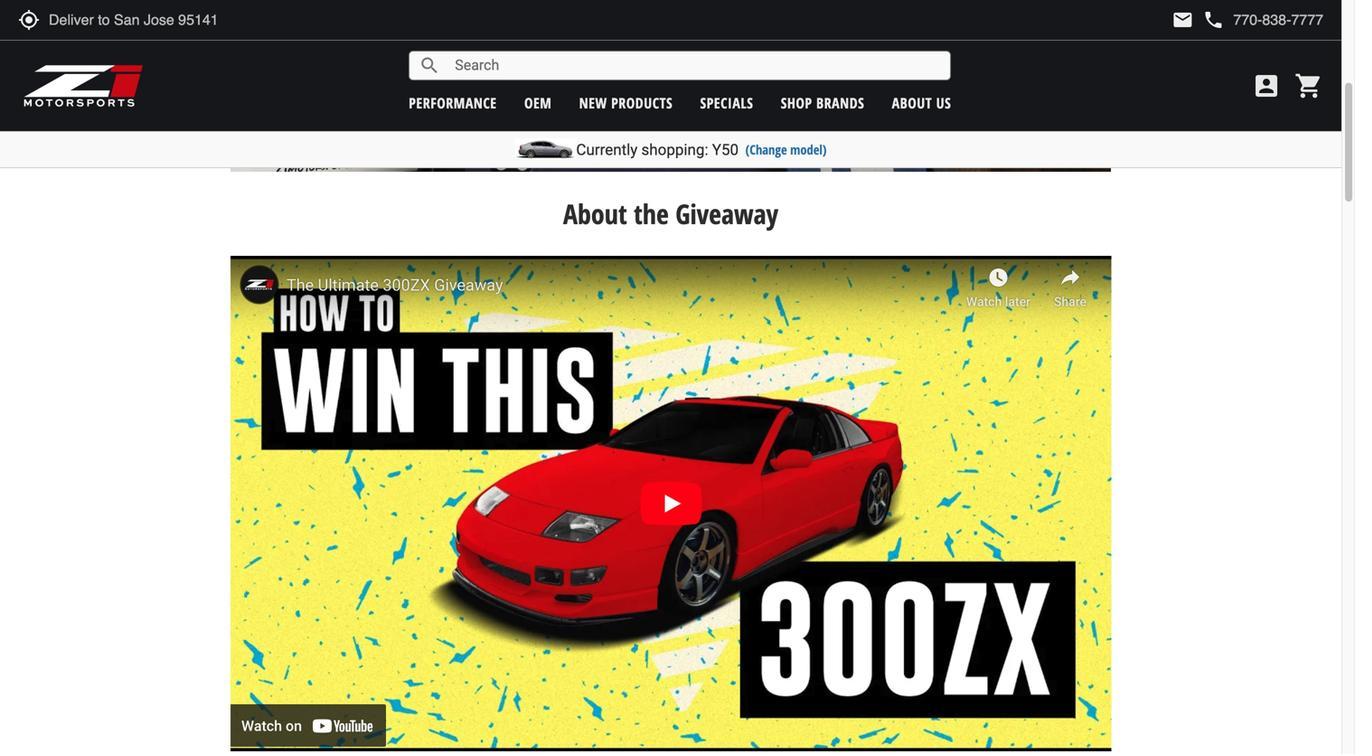 Task type: describe. For each thing, give the bounding box(es) containing it.
shop
[[781, 93, 812, 113]]

new
[[579, 93, 607, 113]]

us
[[936, 93, 951, 113]]

shop brands
[[781, 93, 865, 113]]

specials
[[700, 93, 753, 113]]

Search search field
[[441, 52, 950, 79]]

(change model) link
[[746, 141, 827, 158]]

mail link
[[1172, 9, 1194, 31]]

account_box
[[1252, 71, 1281, 100]]

specials link
[[700, 93, 753, 113]]

oem link
[[524, 93, 552, 113]]

about the giveaway
[[563, 195, 778, 232]]

account_box link
[[1248, 71, 1286, 100]]

shopping_cart
[[1295, 71, 1324, 100]]

performance link
[[409, 93, 497, 113]]

new products link
[[579, 93, 673, 113]]

about us link
[[892, 93, 951, 113]]

z1 motorsports logo image
[[23, 63, 144, 108]]

giveaway
[[676, 195, 778, 232]]

brands
[[816, 93, 865, 113]]

products
[[611, 93, 673, 113]]

search
[[419, 55, 441, 76]]

currently
[[576, 141, 638, 159]]

new products
[[579, 93, 673, 113]]

(change
[[746, 141, 787, 158]]

about for about the giveaway
[[563, 195, 627, 232]]

phone link
[[1203, 9, 1324, 31]]

currently shopping: y50 (change model)
[[576, 141, 827, 159]]



Task type: vqa. For each thing, say whether or not it's contained in the screenshot.
'from' within Z1's Custom Fit Sunshade for the Nissan 350Z protects your car's interior from harmful UV rays, reducing interior temperatures and preventing damage to dashboards, seats, steering wheel, and interior trim.
no



Task type: locate. For each thing, give the bounding box(es) containing it.
0 horizontal spatial about
[[563, 195, 627, 232]]

about
[[892, 93, 932, 113], [563, 195, 627, 232]]

the
[[634, 195, 669, 232]]

0 vertical spatial about
[[892, 93, 932, 113]]

about for about us
[[892, 93, 932, 113]]

performance
[[409, 93, 497, 113]]

my_location
[[18, 9, 40, 31]]

oem
[[524, 93, 552, 113]]

1 horizontal spatial about
[[892, 93, 932, 113]]

phone
[[1203, 9, 1224, 31]]

shopping:
[[641, 141, 708, 159]]

y50
[[712, 141, 739, 159]]

1 vertical spatial about
[[563, 195, 627, 232]]

shop brands link
[[781, 93, 865, 113]]

about left the
[[563, 195, 627, 232]]

model)
[[790, 141, 827, 158]]

about left us
[[892, 93, 932, 113]]

shopping_cart link
[[1290, 71, 1324, 100]]

mail
[[1172, 9, 1194, 31]]

mail phone
[[1172, 9, 1224, 31]]

about us
[[892, 93, 951, 113]]



